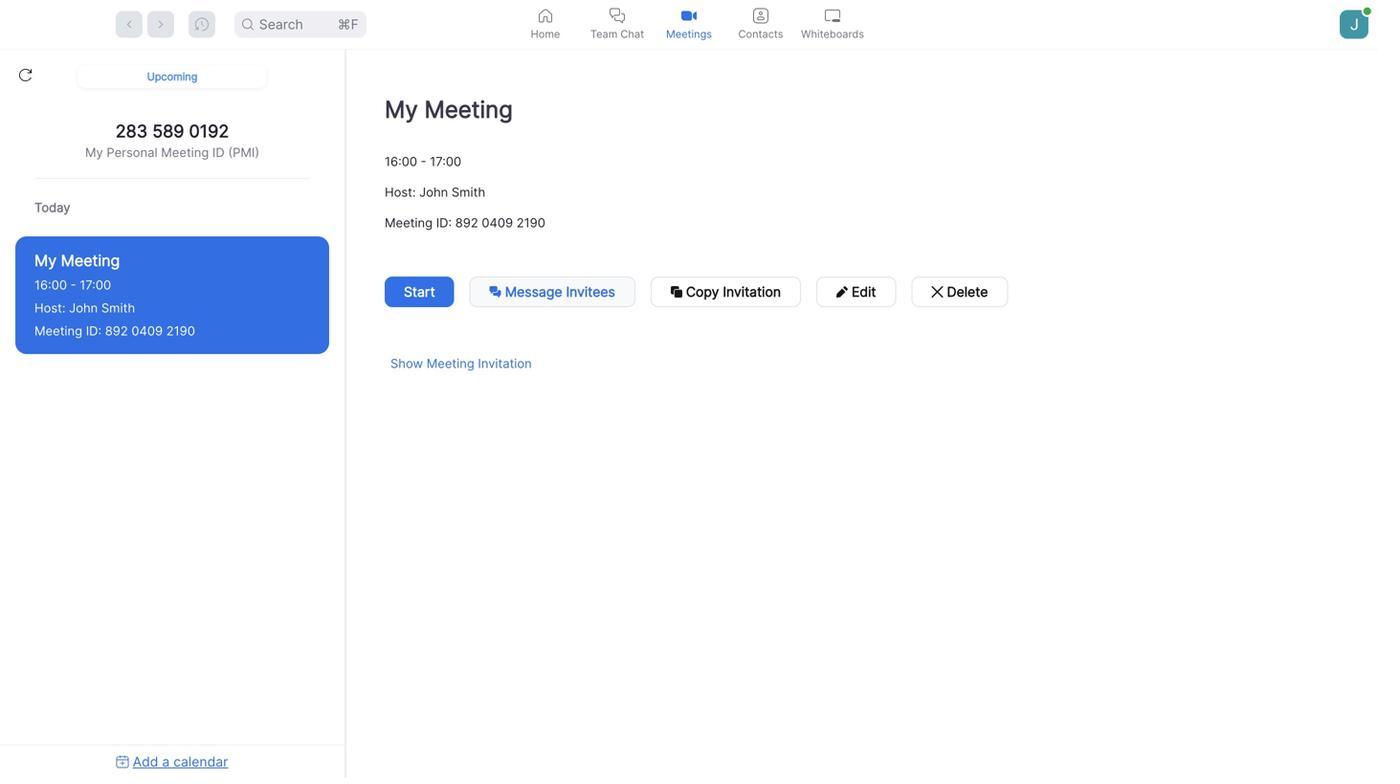 Task type: describe. For each thing, give the bounding box(es) containing it.
892 inside my meeting 16:00 - 17:00 host: john smith meeting id: 892 0409 2190
[[105, 324, 128, 338]]

show meeting invitation button
[[385, 356, 538, 371]]

personal
[[107, 145, 158, 160]]

whiteboard small image
[[825, 8, 841, 23]]

1 horizontal spatial smith
[[452, 185, 486, 200]]

id: inside my meeting 16:00 - 17:00 host: john smith meeting id: 892 0409 2190
[[86, 324, 102, 338]]

id
[[212, 145, 225, 160]]

search
[[259, 16, 303, 33]]

0 vertical spatial -
[[421, 154, 427, 169]]

upcoming
[[147, 70, 198, 83]]

1 horizontal spatial id:
[[436, 215, 452, 230]]

host: john smith
[[385, 185, 486, 200]]

delete button
[[912, 277, 1009, 307]]

calendar
[[173, 754, 228, 770]]

283 589 0192 my personal meeting id (pmi)
[[85, 121, 260, 160]]

team
[[591, 28, 618, 40]]

show meeting invitation
[[391, 356, 532, 371]]

my inside 283 589 0192 my personal meeting id (pmi)
[[85, 145, 103, 160]]

0409 inside my meeting 16:00 - 17:00 host: john smith meeting id: 892 0409 2190
[[132, 324, 163, 338]]

start
[[404, 284, 435, 300]]

meetings
[[666, 28, 712, 40]]

delete
[[947, 284, 988, 300]]

16:00 - 17:00
[[385, 154, 462, 169]]

16:00 inside my meeting 16:00 - 17:00 host: john smith meeting id: 892 0409 2190
[[34, 278, 67, 292]]

message
[[505, 284, 563, 300]]

team chat
[[591, 28, 644, 40]]

invitation inside button
[[723, 284, 781, 300]]

copy
[[686, 284, 719, 300]]

589
[[152, 121, 184, 142]]

whiteboards button
[[797, 0, 869, 49]]

my for my meeting
[[385, 95, 418, 124]]

team chat button
[[582, 0, 653, 49]]

smith inside my meeting 16:00 - 17:00 host: john smith meeting id: 892 0409 2190
[[101, 301, 135, 315]]

add a calendar link
[[116, 754, 228, 770]]

edit
[[852, 284, 877, 300]]

avatar image
[[1340, 10, 1369, 39]]

meeting id: 892 0409 2190
[[385, 215, 546, 230]]

0 horizontal spatial invitation
[[478, 356, 532, 371]]

add
[[133, 754, 158, 770]]

my meeting option
[[15, 236, 329, 354]]

online image
[[1364, 7, 1372, 15]]

283
[[116, 121, 148, 142]]

edit button
[[817, 277, 897, 307]]

1 horizontal spatial john
[[419, 185, 448, 200]]

contacts
[[739, 28, 784, 40]]

1 horizontal spatial 16:00
[[385, 154, 417, 169]]

2190 inside my meeting 16:00 - 17:00 host: john smith meeting id: 892 0409 2190
[[166, 324, 195, 338]]

tab list containing home
[[510, 0, 869, 49]]

home small image
[[538, 8, 553, 23]]



Task type: vqa. For each thing, say whether or not it's contained in the screenshot.
Do Not Disturb image
no



Task type: locate. For each thing, give the bounding box(es) containing it.
0 vertical spatial host:
[[385, 185, 416, 200]]

0 horizontal spatial 0409
[[132, 324, 163, 338]]

add a calendar
[[133, 754, 228, 770]]

0 vertical spatial my
[[385, 95, 418, 124]]

0 vertical spatial smith
[[452, 185, 486, 200]]

1 horizontal spatial host:
[[385, 185, 416, 200]]

0 horizontal spatial 892
[[105, 324, 128, 338]]

host: inside my meeting 16:00 - 17:00 host: john smith meeting id: 892 0409 2190
[[34, 301, 66, 315]]

16:00 up host: john smith
[[385, 154, 417, 169]]

my inside my meeting 16:00 - 17:00 host: john smith meeting id: 892 0409 2190
[[34, 251, 57, 270]]

home button
[[510, 0, 582, 49]]

0 horizontal spatial my
[[34, 251, 57, 270]]

magnifier image
[[242, 19, 254, 30], [242, 19, 254, 30]]

0 vertical spatial john
[[419, 185, 448, 200]]

invitation
[[723, 284, 781, 300], [478, 356, 532, 371]]

whiteboard small image
[[825, 8, 841, 23]]

1 vertical spatial 2190
[[166, 324, 195, 338]]

1 horizontal spatial invitation
[[723, 284, 781, 300]]

profile contact image
[[754, 8, 769, 23], [754, 8, 769, 23]]

1 vertical spatial -
[[70, 278, 76, 292]]

edit image
[[837, 286, 848, 298], [837, 286, 848, 298]]

0 vertical spatial 0409
[[482, 215, 513, 230]]

meeting
[[425, 95, 513, 124], [161, 145, 209, 160], [385, 215, 433, 230], [61, 251, 120, 270], [34, 324, 82, 338], [427, 356, 475, 371]]

0 horizontal spatial id:
[[86, 324, 102, 338]]

0 vertical spatial 892
[[455, 215, 478, 230]]

today
[[34, 200, 70, 215]]

0 horizontal spatial 16:00
[[34, 278, 67, 292]]

meeting inside 283 589 0192 my personal meeting id (pmi)
[[161, 145, 209, 160]]

1 vertical spatial 16:00
[[34, 278, 67, 292]]

video on image
[[682, 8, 697, 23], [682, 8, 697, 23]]

0192
[[189, 121, 229, 142]]

17:00
[[430, 154, 462, 169], [80, 278, 111, 292]]

1 horizontal spatial my
[[85, 145, 103, 160]]

show
[[391, 356, 423, 371]]

1 horizontal spatial 2190
[[517, 215, 546, 230]]

1 vertical spatial 0409
[[132, 324, 163, 338]]

john inside my meeting 16:00 - 17:00 host: john smith meeting id: 892 0409 2190
[[69, 301, 98, 315]]

home small image
[[538, 8, 553, 23]]

home
[[531, 28, 560, 40]]

my for my meeting 16:00 - 17:00 host: john smith meeting id: 892 0409 2190
[[34, 251, 57, 270]]

my down today
[[34, 251, 57, 270]]

smith
[[452, 185, 486, 200], [101, 301, 135, 315]]

copy image
[[671, 286, 682, 298]]

online image
[[1364, 7, 1372, 15]]

0409
[[482, 215, 513, 230], [132, 324, 163, 338]]

copy image
[[671, 286, 682, 298]]

0 vertical spatial 16:00
[[385, 154, 417, 169]]

17:00 inside my meeting 16:00 - 17:00 host: john smith meeting id: 892 0409 2190
[[80, 278, 111, 292]]

0 vertical spatial invitation
[[723, 284, 781, 300]]

1 vertical spatial 17:00
[[80, 278, 111, 292]]

1 horizontal spatial 17:00
[[430, 154, 462, 169]]

message invitees button
[[470, 277, 636, 307]]

1 vertical spatial my
[[85, 145, 103, 160]]

my meeting
[[385, 95, 513, 124]]

start button
[[385, 277, 454, 307]]

my up 16:00 - 17:00
[[385, 95, 418, 124]]

john
[[419, 185, 448, 200], [69, 301, 98, 315]]

2190
[[517, 215, 546, 230], [166, 324, 195, 338]]

1 horizontal spatial -
[[421, 154, 427, 169]]

1 vertical spatial host:
[[34, 301, 66, 315]]

1 horizontal spatial 0409
[[482, 215, 513, 230]]

0 vertical spatial 17:00
[[430, 154, 462, 169]]

my left personal
[[85, 145, 103, 160]]

892
[[455, 215, 478, 230], [105, 324, 128, 338]]

host:
[[385, 185, 416, 200], [34, 301, 66, 315]]

whiteboards
[[801, 28, 865, 40]]

1 horizontal spatial 892
[[455, 215, 478, 230]]

team chat image
[[490, 286, 501, 298], [490, 286, 501, 298]]

copy invitation button
[[651, 277, 801, 307]]

upcoming tab list
[[0, 50, 345, 103]]

0 horizontal spatial host:
[[34, 301, 66, 315]]

close image
[[932, 286, 944, 298], [932, 286, 944, 298]]

1 vertical spatial id:
[[86, 324, 102, 338]]

refresh image
[[19, 69, 32, 81], [19, 69, 32, 81]]

calendar add calendar image
[[116, 756, 129, 768]]

team chat image
[[610, 8, 625, 23], [610, 8, 625, 23]]

2 vertical spatial my
[[34, 251, 57, 270]]

1 vertical spatial smith
[[101, 301, 135, 315]]

tab list
[[510, 0, 869, 49]]

my
[[385, 95, 418, 124], [85, 145, 103, 160], [34, 251, 57, 270]]

calendar add calendar image
[[116, 756, 129, 768]]

0 horizontal spatial -
[[70, 278, 76, 292]]

0 vertical spatial 2190
[[517, 215, 546, 230]]

2 horizontal spatial my
[[385, 95, 418, 124]]

1 vertical spatial 892
[[105, 324, 128, 338]]

0 horizontal spatial john
[[69, 301, 98, 315]]

1 vertical spatial john
[[69, 301, 98, 315]]

message invitees
[[505, 284, 615, 300]]

a
[[162, 754, 170, 770]]

1 vertical spatial invitation
[[478, 356, 532, 371]]

meetings button
[[653, 0, 725, 49]]

invitees
[[566, 284, 615, 300]]

-
[[421, 154, 427, 169], [70, 278, 76, 292]]

0 horizontal spatial smith
[[101, 301, 135, 315]]

my meeting 16:00 - 17:00 host: john smith meeting id: 892 0409 2190
[[34, 251, 195, 338]]

id:
[[436, 215, 452, 230], [86, 324, 102, 338]]

0 horizontal spatial 2190
[[166, 324, 195, 338]]

copy invitation
[[686, 284, 781, 300]]

meetings tab panel
[[0, 50, 1379, 778]]

(pmi)
[[228, 145, 260, 160]]

0 horizontal spatial 17:00
[[80, 278, 111, 292]]

16:00 down today
[[34, 278, 67, 292]]

contacts button
[[725, 0, 797, 49]]

chat
[[621, 28, 644, 40]]

⌘f
[[338, 16, 359, 33]]

0 vertical spatial id:
[[436, 215, 452, 230]]

invitation right copy
[[723, 284, 781, 300]]

16:00
[[385, 154, 417, 169], [34, 278, 67, 292]]

- inside my meeting 16:00 - 17:00 host: john smith meeting id: 892 0409 2190
[[70, 278, 76, 292]]

invitation down message
[[478, 356, 532, 371]]



